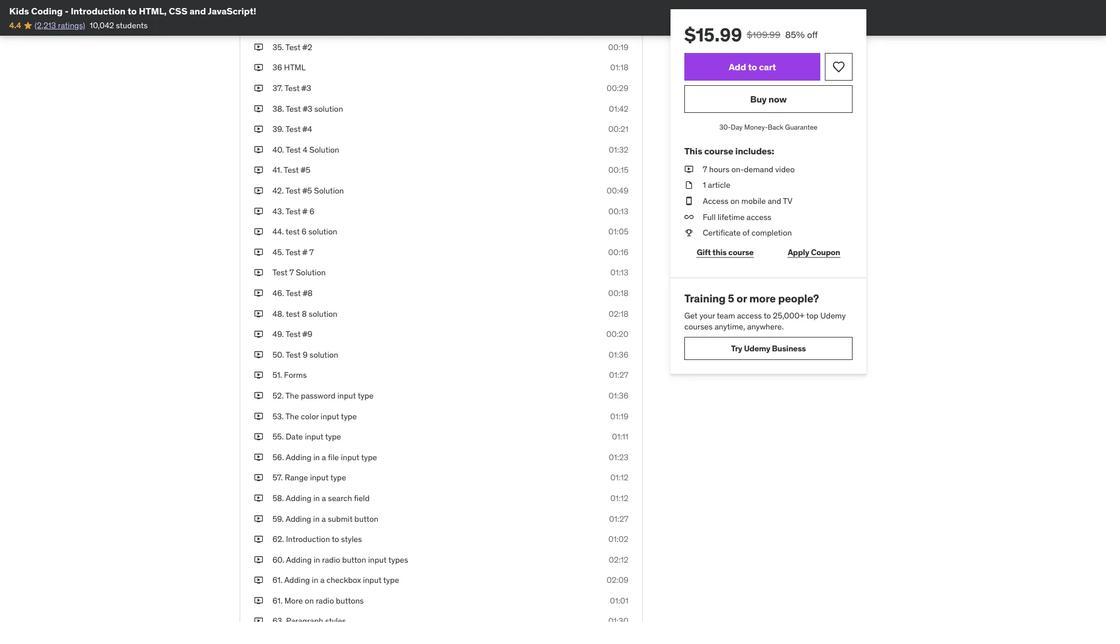 Task type: vqa. For each thing, say whether or not it's contained in the screenshot.


Task type: locate. For each thing, give the bounding box(es) containing it.
1 vertical spatial and
[[768, 196, 781, 206]]

test for 48.
[[286, 308, 300, 319]]

solution right 8
[[309, 308, 338, 319]]

on right more
[[305, 596, 314, 606]]

00:19
[[608, 42, 629, 52]]

adding right 56.
[[286, 452, 312, 462]]

1 vertical spatial 01:27
[[609, 514, 629, 524]]

1 01:27 from the top
[[609, 370, 629, 380]]

test for 43.
[[286, 206, 301, 216]]

input right checkbox
[[363, 575, 382, 585]]

buy now
[[750, 93, 787, 105]]

a up 61. more on radio buttons
[[320, 575, 325, 585]]

#3 for 38.
[[303, 103, 312, 114]]

courses
[[685, 321, 713, 332]]

test right 42.
[[286, 185, 301, 196]]

0 vertical spatial udemy
[[821, 310, 846, 321]]

test for 44.
[[286, 226, 300, 237]]

the right 52. at bottom left
[[286, 391, 299, 401]]

course
[[704, 145, 734, 157], [729, 247, 754, 257]]

6
[[310, 206, 314, 216], [302, 226, 307, 237]]

type right file
[[361, 452, 377, 462]]

xsmall image for 58. adding in a search field
[[254, 493, 263, 504]]

in left file
[[313, 452, 320, 462]]

to left styles
[[332, 534, 339, 544]]

xsmall image
[[254, 1, 263, 12], [254, 83, 263, 94], [254, 124, 263, 135], [685, 164, 694, 175], [685, 211, 694, 223], [685, 227, 694, 239], [254, 247, 263, 258], [254, 267, 263, 278], [254, 308, 263, 319], [254, 329, 263, 340], [254, 349, 263, 360], [254, 390, 263, 402], [254, 411, 263, 422], [254, 452, 263, 463], [254, 472, 263, 484], [254, 513, 263, 525], [254, 554, 263, 566], [254, 616, 263, 622]]

39. test #4
[[273, 124, 312, 134]]

01:18
[[610, 62, 629, 73]]

in up 62. introduction to styles
[[313, 514, 320, 524]]

to up anywhere.
[[764, 310, 771, 321]]

8
[[302, 308, 307, 319]]

to left cart
[[748, 61, 757, 73]]

1 01:12 from the top
[[611, 473, 629, 483]]

test left #8
[[286, 288, 301, 298]]

input right password
[[337, 391, 356, 401]]

test right 41.
[[284, 165, 299, 175]]

and right css
[[190, 5, 206, 17]]

1 horizontal spatial on
[[731, 196, 740, 206]]

button down styles
[[342, 555, 366, 565]]

html,
[[139, 5, 167, 17]]

01:36 down 00:20
[[609, 349, 629, 360]]

1 vertical spatial #
[[303, 247, 308, 257]]

test for 42.
[[286, 185, 301, 196]]

1 vertical spatial 01:12
[[611, 493, 629, 503]]

xsmall image for 37. test #3
[[254, 83, 263, 94]]

in
[[313, 452, 320, 462], [313, 493, 320, 503], [313, 514, 320, 524], [314, 555, 320, 565], [312, 575, 318, 585]]

test right the 43.
[[286, 206, 301, 216]]

a left 'submit' at the left bottom
[[322, 514, 326, 524]]

1 vertical spatial the
[[286, 411, 299, 421]]

full lifetime access
[[703, 212, 772, 222]]

input right file
[[341, 452, 359, 462]]

2 vertical spatial solution
[[296, 267, 326, 278]]

#3 up "38. test #3 solution"
[[302, 83, 311, 93]]

6 down 43. test # 6
[[302, 226, 307, 237]]

course up hours
[[704, 145, 734, 157]]

0 vertical spatial radio
[[322, 555, 340, 565]]

in down 57. range input type at the left of the page
[[313, 493, 320, 503]]

range
[[285, 473, 308, 483]]

test left "9"
[[286, 349, 301, 360]]

36
[[273, 62, 282, 73]]

# down 44. test 6 solution
[[303, 247, 308, 257]]

1 vertical spatial solution
[[314, 185, 344, 196]]

test 7 solution
[[273, 267, 326, 278]]

now
[[769, 93, 787, 105]]

udemy right top
[[821, 310, 846, 321]]

#5 down 40. test 4 solution
[[301, 165, 310, 175]]

0 vertical spatial #
[[303, 206, 308, 216]]

1 vertical spatial introduction
[[286, 534, 330, 544]]

1 vertical spatial udemy
[[744, 343, 770, 354]]

solution up 43. test # 6
[[314, 185, 344, 196]]

01:23
[[609, 452, 629, 462]]

0 vertical spatial solution
[[309, 144, 339, 155]]

adding right 60.
[[286, 555, 312, 565]]

$109.99
[[747, 29, 781, 40]]

1 vertical spatial 7
[[309, 247, 314, 257]]

0 vertical spatial button
[[355, 514, 379, 524]]

61. left more
[[273, 596, 283, 606]]

completion
[[752, 228, 792, 238]]

#
[[303, 206, 308, 216], [303, 247, 308, 257]]

in for button
[[314, 555, 320, 565]]

1 horizontal spatial 7
[[309, 247, 314, 257]]

48. test 8 solution
[[273, 308, 338, 319]]

1 vertical spatial on
[[305, 596, 314, 606]]

2 horizontal spatial 7
[[703, 164, 707, 174]]

46.
[[273, 288, 284, 298]]

#3 up the #4 at the left of the page
[[303, 103, 312, 114]]

color
[[301, 411, 319, 421]]

udemy right try at the bottom of the page
[[744, 343, 770, 354]]

test up 46.
[[273, 267, 288, 278]]

training 5 or more people? get your team access to 25,000+ top udemy courses anytime, anywhere.
[[685, 292, 846, 332]]

access down "mobile"
[[747, 212, 772, 222]]

input right color
[[321, 411, 339, 421]]

radio down 61. adding in a checkbox input type
[[316, 596, 334, 606]]

wishlist image
[[832, 60, 846, 74]]

2 01:27 from the top
[[609, 514, 629, 524]]

00:13
[[609, 206, 629, 216]]

and left tv
[[768, 196, 781, 206]]

0 vertical spatial #3
[[302, 83, 311, 93]]

01:27
[[609, 370, 629, 380], [609, 514, 629, 524]]

xsmall image for 48. test 8 solution
[[254, 308, 263, 319]]

test right the 44. on the left top of the page
[[286, 226, 300, 237]]

0 vertical spatial 01:36
[[609, 349, 629, 360]]

the for 52.
[[286, 391, 299, 401]]

1 horizontal spatial 6
[[310, 206, 314, 216]]

59.
[[273, 514, 284, 524]]

course down of
[[729, 247, 754, 257]]

0 vertical spatial and
[[190, 5, 206, 17]]

01:27 up 01:19
[[609, 370, 629, 380]]

02:09
[[607, 575, 629, 585]]

test left #9
[[286, 329, 301, 339]]

xsmall image for 55. date input type
[[254, 431, 263, 443]]

back
[[768, 122, 784, 131]]

-
[[65, 5, 69, 17]]

43. test # 6
[[273, 206, 314, 216]]

0 vertical spatial course
[[704, 145, 734, 157]]

solution right 4
[[309, 144, 339, 155]]

xsmall image for 39. test #4
[[254, 124, 263, 135]]

introduction down 59. adding in a submit button
[[286, 534, 330, 544]]

xsmall image for 62. introduction to styles
[[254, 534, 263, 545]]

mobile
[[742, 196, 766, 206]]

solution for 40. test 4 solution
[[309, 144, 339, 155]]

52. the password input type
[[273, 391, 374, 401]]

gift this course link
[[685, 241, 766, 264]]

59. adding in a submit button
[[273, 514, 379, 524]]

0 vertical spatial 6
[[310, 206, 314, 216]]

2 the from the top
[[286, 411, 299, 421]]

a left search
[[322, 493, 326, 503]]

1 vertical spatial test
[[286, 308, 300, 319]]

test for 37.
[[285, 83, 300, 93]]

#5 up 43. test # 6
[[302, 185, 312, 196]]

test left 4
[[286, 144, 301, 155]]

to inside training 5 or more people? get your team access to 25,000+ top udemy courses anytime, anywhere.
[[764, 310, 771, 321]]

1 vertical spatial access
[[737, 310, 762, 321]]

test
[[286, 226, 300, 237], [286, 308, 300, 319]]

0 vertical spatial the
[[286, 391, 299, 401]]

52.
[[273, 391, 284, 401]]

7 left hours
[[703, 164, 707, 174]]

type down 52. the password input type
[[341, 411, 357, 421]]

date
[[286, 432, 303, 442]]

61. down 60.
[[273, 575, 283, 585]]

or
[[737, 292, 747, 305]]

off
[[807, 29, 818, 40]]

adding for 56.
[[286, 452, 312, 462]]

55. date input type
[[273, 432, 341, 442]]

test left #2
[[286, 42, 301, 52]]

solution up #8
[[296, 267, 326, 278]]

1 the from the top
[[286, 391, 299, 401]]

02:12
[[609, 555, 629, 565]]

00:16
[[608, 247, 629, 257]]

61. for 61. adding in a checkbox input type
[[273, 575, 283, 585]]

xsmall image for 60. adding in radio button input types
[[254, 554, 263, 566]]

# up 44. test 6 solution
[[303, 206, 308, 216]]

xsmall image for 35. test #2
[[254, 42, 263, 53]]

gift this course
[[697, 247, 754, 257]]

46. test #8
[[273, 288, 313, 298]]

adding up more
[[284, 575, 310, 585]]

more
[[749, 292, 776, 305]]

to up students
[[128, 5, 137, 17]]

0 horizontal spatial udemy
[[744, 343, 770, 354]]

2 01:36 from the top
[[609, 391, 629, 401]]

2 vertical spatial 7
[[290, 267, 294, 278]]

button down field in the bottom left of the page
[[355, 514, 379, 524]]

0 vertical spatial 7
[[703, 164, 707, 174]]

xsmall image for 56. adding in a file input type
[[254, 452, 263, 463]]

0 horizontal spatial and
[[190, 5, 206, 17]]

udemy inside training 5 or more people? get your team access to 25,000+ top udemy courses anytime, anywhere.
[[821, 310, 846, 321]]

access
[[747, 212, 772, 222], [737, 310, 762, 321]]

0 horizontal spatial 7
[[290, 267, 294, 278]]

gift
[[697, 247, 711, 257]]

radio up 61. adding in a checkbox input type
[[322, 555, 340, 565]]

43.
[[273, 206, 284, 216]]

xsmall image for 36 html
[[254, 62, 263, 73]]

#5 for 42.
[[302, 185, 312, 196]]

students
[[116, 20, 148, 30]]

guarantee
[[785, 122, 818, 131]]

xsmall image for 46. test #8
[[254, 288, 263, 299]]

56. adding in a file input type
[[273, 452, 377, 462]]

access down or
[[737, 310, 762, 321]]

1 vertical spatial 01:36
[[609, 391, 629, 401]]

ratings)
[[58, 20, 85, 30]]

2 61. from the top
[[273, 596, 283, 606]]

adding right "59."
[[286, 514, 311, 524]]

01:02
[[609, 534, 629, 544]]

58.
[[273, 493, 284, 503]]

xsmall image for 40. test 4 solution
[[254, 144, 263, 155]]

a for checkbox
[[320, 575, 325, 585]]

a for file
[[322, 452, 326, 462]]

0 vertical spatial 61.
[[273, 575, 283, 585]]

1 vertical spatial course
[[729, 247, 754, 257]]

xsmall image for 49. test #9
[[254, 329, 263, 340]]

field
[[354, 493, 370, 503]]

1 article
[[703, 180, 731, 190]]

test right 38.
[[286, 103, 301, 114]]

a left file
[[322, 452, 326, 462]]

adding for 58.
[[286, 493, 312, 503]]

on up full lifetime access
[[731, 196, 740, 206]]

0 vertical spatial access
[[747, 212, 772, 222]]

buy
[[750, 93, 767, 105]]

40. test 4 solution
[[273, 144, 339, 155]]

video
[[775, 164, 795, 174]]

this course includes:
[[685, 145, 774, 157]]

introduction
[[71, 5, 126, 17], [286, 534, 330, 544]]

input
[[337, 391, 356, 401], [321, 411, 339, 421], [305, 432, 323, 442], [341, 452, 359, 462], [310, 473, 329, 483], [368, 555, 387, 565], [363, 575, 382, 585]]

1 vertical spatial #5
[[302, 185, 312, 196]]

solution up 40. test 4 solution
[[314, 103, 343, 114]]

in down 62. introduction to styles
[[314, 555, 320, 565]]

xsmall image for 59. adding in a submit button
[[254, 513, 263, 525]]

the right 53.
[[286, 411, 299, 421]]

00:49
[[607, 185, 629, 196]]

0 vertical spatial 01:12
[[611, 473, 629, 483]]

2 01:12 from the top
[[611, 493, 629, 503]]

7 up 46. test #8
[[290, 267, 294, 278]]

49.
[[273, 329, 284, 339]]

introduction up 10,042
[[71, 5, 126, 17]]

0 horizontal spatial on
[[305, 596, 314, 606]]

62.
[[273, 534, 284, 544]]

a for submit
[[322, 514, 326, 524]]

01:05
[[609, 226, 629, 237]]

0 vertical spatial test
[[286, 226, 300, 237]]

access inside training 5 or more people? get your team access to 25,000+ top udemy courses anytime, anywhere.
[[737, 310, 762, 321]]

6 down 42. test #5 solution
[[310, 206, 314, 216]]

people?
[[778, 292, 819, 305]]

solution for 42. test #5 solution
[[314, 185, 344, 196]]

xsmall image
[[254, 42, 263, 53], [254, 62, 263, 73], [254, 103, 263, 114], [254, 144, 263, 155], [254, 165, 263, 176], [685, 180, 694, 191], [254, 185, 263, 196], [685, 195, 694, 207], [254, 206, 263, 217], [254, 226, 263, 237], [254, 288, 263, 299], [254, 370, 263, 381], [254, 431, 263, 443], [254, 493, 263, 504], [254, 534, 263, 545], [254, 575, 263, 586], [254, 595, 263, 607]]

xsmall image for 61. more on radio buttons
[[254, 595, 263, 607]]

01:13
[[611, 267, 629, 278]]

adding right 58.
[[286, 493, 312, 503]]

1
[[703, 180, 706, 190]]

00:18
[[608, 288, 629, 298]]

0 horizontal spatial introduction
[[71, 5, 126, 17]]

adding
[[286, 452, 312, 462], [286, 493, 312, 503], [286, 514, 311, 524], [286, 555, 312, 565], [284, 575, 310, 585]]

test left 8
[[286, 308, 300, 319]]

01:36 up 01:19
[[609, 391, 629, 401]]

85%
[[785, 29, 805, 40]]

1 vertical spatial #3
[[303, 103, 312, 114]]

solution
[[309, 144, 339, 155], [314, 185, 344, 196], [296, 267, 326, 278]]

apply coupon
[[788, 247, 840, 257]]

4.4
[[9, 20, 21, 30]]

test left the #4 at the left of the page
[[286, 124, 301, 134]]

36 html
[[273, 62, 306, 73]]

1 vertical spatial 6
[[302, 226, 307, 237]]

test right 37. at the top of the page
[[285, 83, 300, 93]]

types
[[388, 555, 408, 565]]

7 down 44. test 6 solution
[[309, 247, 314, 257]]

test for 41.
[[284, 165, 299, 175]]

1 vertical spatial radio
[[316, 596, 334, 606]]

01:12 for 58. adding in a search field
[[611, 493, 629, 503]]

try udemy business
[[731, 343, 806, 354]]

xsmall image for 57. range input type
[[254, 472, 263, 484]]

48.
[[273, 308, 284, 319]]

test right the 45.
[[286, 247, 301, 257]]

1 vertical spatial 61.
[[273, 596, 283, 606]]

1 61. from the top
[[273, 575, 283, 585]]

solution right "9"
[[310, 349, 338, 360]]

55.
[[273, 432, 284, 442]]

39.
[[273, 124, 284, 134]]

in up 61. more on radio buttons
[[312, 575, 318, 585]]

60.
[[273, 555, 284, 565]]

in for checkbox
[[312, 575, 318, 585]]

solution down 43. test # 6
[[309, 226, 337, 237]]

01:27 for 51. forms
[[609, 370, 629, 380]]

0 vertical spatial 01:27
[[609, 370, 629, 380]]

0 vertical spatial #5
[[301, 165, 310, 175]]

test for 45.
[[286, 247, 301, 257]]

01:27 up 01:02
[[609, 514, 629, 524]]

radio for buttons
[[316, 596, 334, 606]]

0 vertical spatial introduction
[[71, 5, 126, 17]]

radio
[[322, 555, 340, 565], [316, 596, 334, 606]]

1 horizontal spatial udemy
[[821, 310, 846, 321]]



Task type: describe. For each thing, give the bounding box(es) containing it.
#8
[[303, 288, 313, 298]]

35. test #2
[[273, 42, 312, 52]]

test for 38.
[[286, 103, 301, 114]]

44.
[[273, 226, 284, 237]]

42. test #5 solution
[[273, 185, 344, 196]]

on-
[[732, 164, 744, 174]]

xsmall image for 44. test 6 solution
[[254, 226, 263, 237]]

1 horizontal spatial introduction
[[286, 534, 330, 544]]

0 horizontal spatial 6
[[302, 226, 307, 237]]

buy now button
[[685, 85, 853, 113]]

top
[[807, 310, 819, 321]]

your
[[700, 310, 715, 321]]

styles
[[341, 534, 362, 544]]

61. for 61. more on radio buttons
[[273, 596, 283, 606]]

input up '58. adding in a search field'
[[310, 473, 329, 483]]

# for 6
[[303, 206, 308, 216]]

input right date
[[305, 432, 323, 442]]

30-
[[720, 122, 731, 131]]

9
[[303, 349, 308, 360]]

apply
[[788, 247, 810, 257]]

money-
[[745, 122, 768, 131]]

38.
[[273, 103, 284, 114]]

50.
[[273, 349, 284, 360]]

adding for 60.
[[286, 555, 312, 565]]

xsmall image for 61. adding in a checkbox input type
[[254, 575, 263, 586]]

buttons
[[336, 596, 364, 606]]

full
[[703, 212, 716, 222]]

7 hours on-demand video
[[703, 164, 795, 174]]

57. range input type
[[273, 473, 346, 483]]

try
[[731, 343, 742, 354]]

#3 for 37.
[[302, 83, 311, 93]]

4
[[303, 144, 308, 155]]

anywhere.
[[747, 321, 784, 332]]

xsmall image for 53. the color input type
[[254, 411, 263, 422]]

25,000+
[[773, 310, 805, 321]]

css
[[169, 5, 188, 17]]

coupon
[[811, 247, 840, 257]]

type down types
[[383, 575, 399, 585]]

44. test 6 solution
[[273, 226, 337, 237]]

test for 39.
[[286, 124, 301, 134]]

in for file
[[313, 452, 320, 462]]

xsmall image for 51. forms
[[254, 370, 263, 381]]

in for search
[[313, 493, 320, 503]]

xsmall image for 41. test #5
[[254, 165, 263, 176]]

xsmall image for 42. test #5 solution
[[254, 185, 263, 196]]

(2,213 ratings)
[[35, 20, 85, 30]]

01:11
[[612, 432, 629, 442]]

61. adding in a checkbox input type
[[273, 575, 399, 585]]

team
[[717, 310, 735, 321]]

solution for 44. test 6 solution
[[309, 226, 337, 237]]

xsmall image for 43. test # 6
[[254, 206, 263, 217]]

57.
[[273, 473, 283, 483]]

checkbox
[[327, 575, 361, 585]]

demand
[[744, 164, 774, 174]]

xsmall image for 52. the password input type
[[254, 390, 263, 402]]

adding for 59.
[[286, 514, 311, 524]]

try udemy business link
[[685, 337, 853, 360]]

get
[[685, 310, 698, 321]]

add to cart
[[729, 61, 776, 73]]

0 vertical spatial on
[[731, 196, 740, 206]]

42.
[[273, 185, 284, 196]]

00:29
[[607, 83, 629, 93]]

00:21
[[609, 124, 629, 134]]

(2,213
[[35, 20, 56, 30]]

solution for 50. test 9 solution
[[310, 349, 338, 360]]

53.
[[273, 411, 284, 421]]

a for search
[[322, 493, 326, 503]]

10,042 students
[[90, 20, 148, 30]]

test for 46.
[[286, 288, 301, 298]]

test for 35.
[[286, 42, 301, 52]]

01:12 for 57. range input type
[[611, 473, 629, 483]]

kids
[[9, 5, 29, 17]]

60. adding in radio button input types
[[273, 555, 408, 565]]

the for 53.
[[286, 411, 299, 421]]

35.
[[273, 42, 284, 52]]

01:27 for 59. adding in a submit button
[[609, 514, 629, 524]]

xsmall image for 50. test 9 solution
[[254, 349, 263, 360]]

coding
[[31, 5, 63, 17]]

password
[[301, 391, 336, 401]]

1 vertical spatial button
[[342, 555, 366, 565]]

45.
[[273, 247, 284, 257]]

solution for 48. test 8 solution
[[309, 308, 338, 319]]

training
[[685, 292, 726, 305]]

type up search
[[330, 473, 346, 483]]

#5 for 41.
[[301, 165, 310, 175]]

certificate of completion
[[703, 228, 792, 238]]

type right password
[[358, 391, 374, 401]]

kids coding - introduction to html, css and javascript!
[[9, 5, 256, 17]]

adding for 61.
[[284, 575, 310, 585]]

#2
[[303, 42, 312, 52]]

xsmall image for 38. test #3 solution
[[254, 103, 263, 114]]

in for submit
[[313, 514, 320, 524]]

access on mobile and tv
[[703, 196, 793, 206]]

62. introduction to styles
[[273, 534, 362, 544]]

00:15
[[609, 165, 629, 175]]

01:19
[[610, 411, 629, 421]]

business
[[772, 343, 806, 354]]

type up file
[[325, 432, 341, 442]]

1 01:36 from the top
[[609, 349, 629, 360]]

radio for button
[[322, 555, 340, 565]]

02:18
[[609, 308, 629, 319]]

xsmall image for 45. test # 7
[[254, 247, 263, 258]]

test for 50.
[[286, 349, 301, 360]]

# for 7
[[303, 247, 308, 257]]

lifetime
[[718, 212, 745, 222]]

this
[[713, 247, 727, 257]]

#9
[[303, 329, 312, 339]]

to inside button
[[748, 61, 757, 73]]

51.
[[273, 370, 282, 380]]

more
[[285, 596, 303, 606]]

certificate
[[703, 228, 741, 238]]

$15.99 $109.99 85% off
[[685, 23, 818, 46]]

41.
[[273, 165, 282, 175]]

test for 40.
[[286, 144, 301, 155]]

test for 49.
[[286, 329, 301, 339]]

1 horizontal spatial and
[[768, 196, 781, 206]]

solution for 38. test #3 solution
[[314, 103, 343, 114]]

01:01
[[610, 596, 629, 606]]

input left types
[[368, 555, 387, 565]]

xsmall image for test 7 solution
[[254, 267, 263, 278]]



